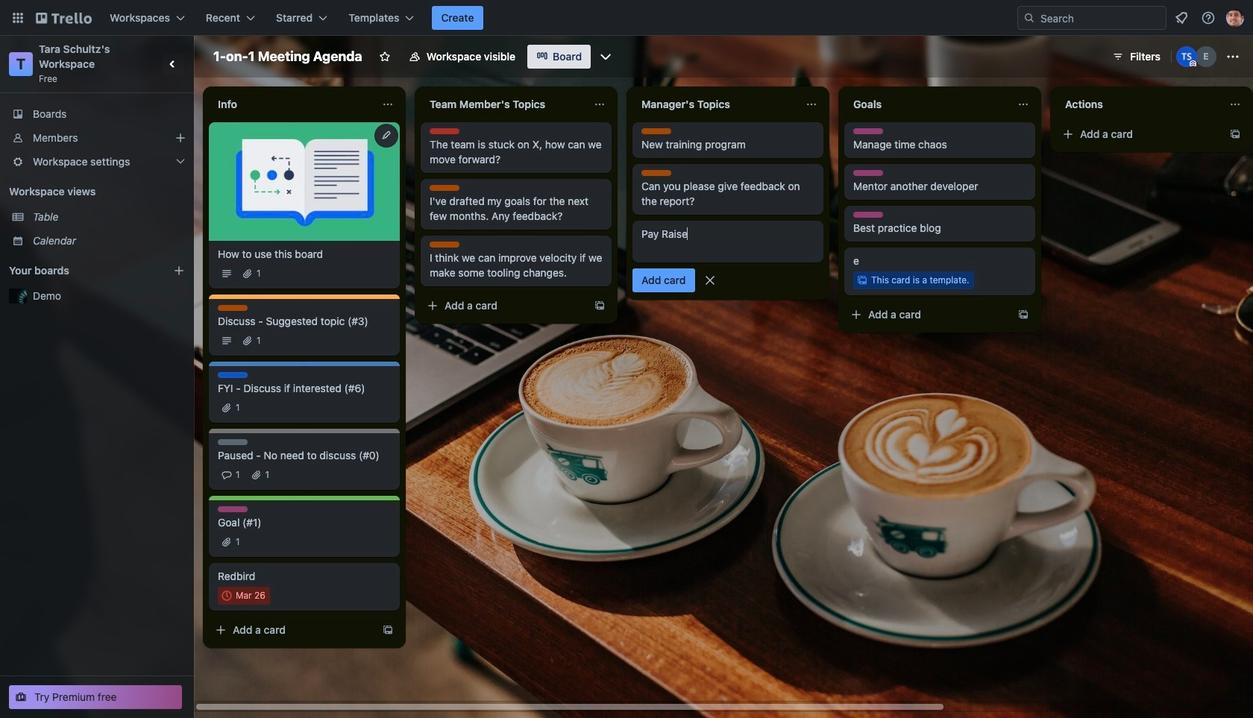 Task type: vqa. For each thing, say whether or not it's contained in the screenshot.
workspace
no



Task type: describe. For each thing, give the bounding box(es) containing it.
tara schultz (taraschultz7) image
[[1176, 46, 1197, 67]]

james peterson (jamespeterson93) image
[[1226, 9, 1244, 27]]

show menu image
[[1226, 49, 1240, 64]]

star or unstar board image
[[379, 51, 391, 63]]

1 horizontal spatial create from template… image
[[594, 300, 606, 312]]

color: black, title: "paused" element
[[218, 439, 248, 445]]

back to home image
[[36, 6, 92, 30]]

primary element
[[0, 0, 1253, 36]]

edit card image
[[380, 129, 392, 141]]

cancel image
[[702, 273, 717, 288]]

this member is an admin of this board. image
[[1190, 60, 1196, 67]]

Board name text field
[[206, 45, 370, 69]]

create from template… image
[[1017, 309, 1029, 321]]



Task type: locate. For each thing, give the bounding box(es) containing it.
Search field
[[1017, 6, 1167, 30]]

2 horizontal spatial create from template… image
[[1229, 128, 1241, 140]]

your boards with 1 items element
[[9, 262, 151, 280]]

create from template… image
[[1229, 128, 1241, 140], [594, 300, 606, 312], [382, 624, 394, 636]]

1 vertical spatial create from template… image
[[594, 300, 606, 312]]

search image
[[1023, 12, 1035, 24]]

ethanhunt1 (ethanhunt117) image
[[1196, 46, 1217, 67]]

customize views image
[[598, 49, 613, 64]]

add board image
[[173, 265, 185, 277]]

0 vertical spatial create from template… image
[[1229, 128, 1241, 140]]

open information menu image
[[1201, 10, 1216, 25]]

color: pink, title: "goal" element
[[853, 128, 883, 134], [853, 170, 883, 176], [853, 212, 883, 218], [218, 506, 248, 512]]

color: orange, title: "discuss" element
[[641, 128, 671, 134], [641, 170, 671, 176], [430, 185, 459, 191], [430, 242, 459, 248], [218, 305, 248, 311]]

color: blue, title: "fyi" element
[[218, 372, 248, 378]]

None text field
[[421, 92, 588, 116], [633, 92, 800, 116], [1056, 92, 1223, 116], [421, 92, 588, 116], [633, 92, 800, 116], [1056, 92, 1223, 116]]

None text field
[[209, 92, 376, 116], [844, 92, 1011, 116], [209, 92, 376, 116], [844, 92, 1011, 116]]

Enter a title for this card… text field
[[633, 221, 823, 263]]

workspace navigation collapse icon image
[[163, 54, 183, 75]]

color: red, title: "blocker" element
[[430, 128, 459, 134]]

2 vertical spatial create from template… image
[[382, 624, 394, 636]]

0 notifications image
[[1173, 9, 1190, 27]]

None checkbox
[[218, 587, 270, 605]]

0 horizontal spatial create from template… image
[[382, 624, 394, 636]]



